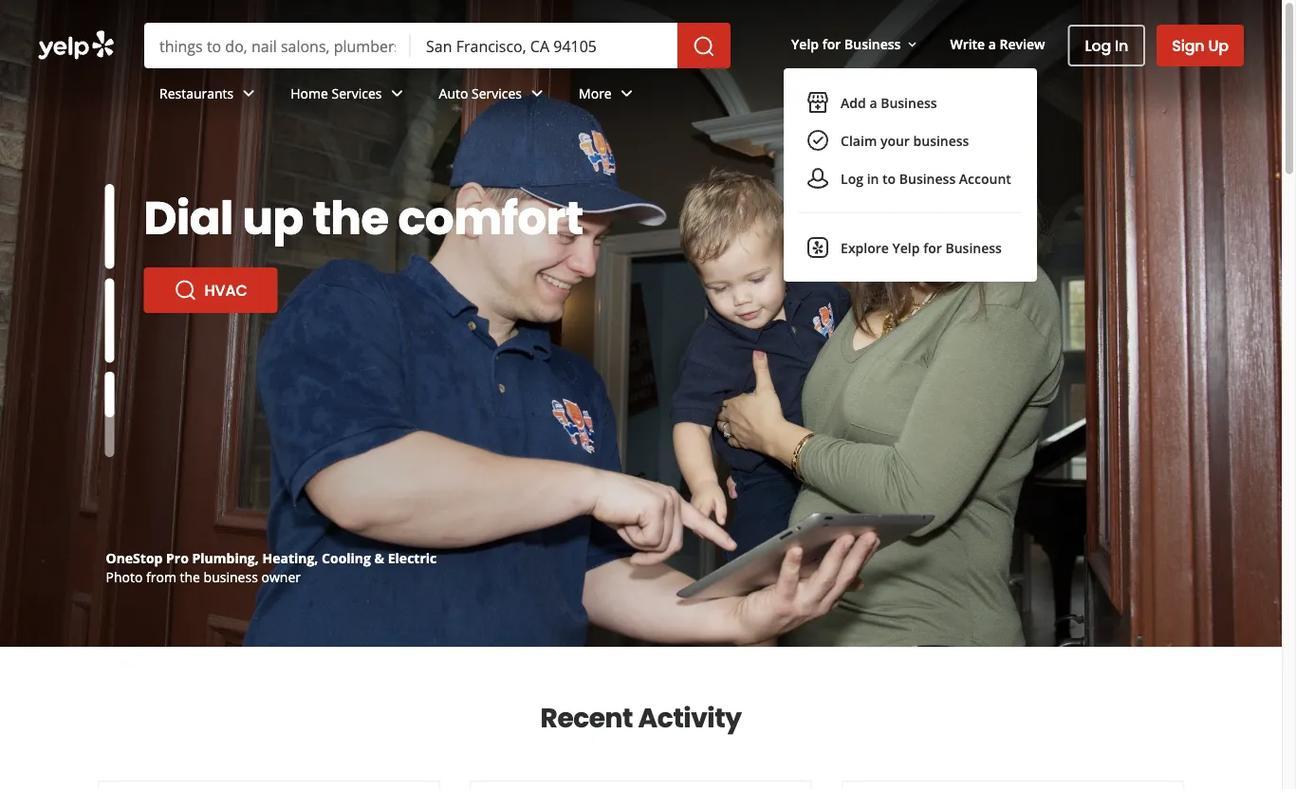 Task type: vqa. For each thing, say whether or not it's contained in the screenshot.
$$$
no



Task type: describe. For each thing, give the bounding box(es) containing it.
business inside button
[[914, 132, 970, 150]]

claim your business button
[[799, 122, 1023, 160]]

log in
[[1086, 35, 1129, 56]]

in
[[1116, 35, 1129, 56]]

restaurants link
[[144, 68, 276, 123]]

24 yelp for biz v2 image
[[807, 237, 830, 259]]

account
[[960, 170, 1012, 188]]

log in button
[[1069, 25, 1146, 66]]

restaurants
[[159, 84, 234, 102]]

24 friends v2 image
[[807, 167, 830, 190]]

cooling
[[322, 549, 371, 567]]

search image
[[693, 35, 716, 58]]

claim your business
[[841, 132, 970, 150]]

electric
[[388, 549, 437, 567]]

explore yelp for business
[[841, 239, 1002, 257]]

24 add biz v2 image
[[807, 91, 830, 114]]

explore
[[841, 239, 889, 257]]

claim
[[841, 132, 877, 150]]

hvac
[[205, 280, 247, 301]]

photo
[[106, 568, 143, 586]]

Find text field
[[159, 35, 396, 56]]

2 select slide image from the top
[[105, 278, 114, 363]]

write a review link
[[943, 27, 1053, 61]]

home
[[291, 84, 328, 102]]

recent
[[541, 700, 633, 737]]

up
[[243, 186, 303, 250]]

business right to on the right top of the page
[[900, 170, 956, 188]]

16 chevron down v2 image
[[905, 37, 920, 52]]

1 horizontal spatial the
[[313, 186, 389, 250]]

review
[[1000, 35, 1046, 53]]

0 horizontal spatial yelp
[[792, 35, 819, 53]]

write a review
[[951, 35, 1046, 53]]

auto services link
[[424, 68, 564, 123]]

24 search v2 image
[[174, 279, 197, 302]]

hvac link
[[144, 268, 278, 313]]

none field "near"
[[426, 35, 663, 56]]

business inside button
[[881, 94, 938, 112]]

add a business
[[841, 94, 938, 112]]

onestop pro plumbing, heating, cooling & electric link
[[106, 549, 437, 567]]

a for add
[[870, 94, 878, 112]]

heating,
[[262, 549, 318, 567]]

recent activity
[[541, 700, 742, 737]]

3 select slide image from the top
[[105, 334, 114, 419]]

dial up the comfort
[[144, 186, 584, 250]]

up
[[1209, 35, 1229, 56]]

none field 'find'
[[159, 35, 396, 56]]

business left 16 chevron down v2 image on the top right of the page
[[845, 35, 901, 53]]

business inside onestop pro plumbing, heating, cooling & electric photo from the business owner
[[204, 568, 258, 586]]

to
[[883, 170, 896, 188]]

add a business button
[[799, 84, 1023, 122]]

auto services
[[439, 84, 522, 102]]

home services link
[[276, 68, 424, 123]]

more link
[[564, 68, 654, 123]]

dial
[[144, 186, 233, 250]]



Task type: locate. For each thing, give the bounding box(es) containing it.
services
[[332, 84, 382, 102], [472, 84, 522, 102]]

0 horizontal spatial the
[[180, 568, 200, 586]]

0 vertical spatial business
[[914, 132, 970, 150]]

24 chevron down v2 image right the restaurants
[[238, 82, 260, 105]]

2 24 chevron down v2 image from the left
[[386, 82, 409, 105]]

sign
[[1173, 35, 1205, 56]]

0 vertical spatial yelp
[[792, 35, 819, 53]]

log left the in
[[1086, 35, 1112, 56]]

business up claim your business button
[[881, 94, 938, 112]]

0 vertical spatial the
[[313, 186, 389, 250]]

0 horizontal spatial a
[[870, 94, 878, 112]]

from
[[146, 568, 177, 586]]

a
[[989, 35, 997, 53], [870, 94, 878, 112]]

yelp up the 24 add biz v2 icon on the right top
[[792, 35, 819, 53]]

0 horizontal spatial business
[[204, 568, 258, 586]]

yelp for business
[[792, 35, 901, 53]]

1 horizontal spatial business
[[914, 132, 970, 150]]

explore yelp for business button
[[799, 229, 1023, 267]]

add
[[841, 94, 867, 112]]

for
[[823, 35, 841, 53], [924, 239, 943, 257]]

business down plumbing,
[[204, 568, 258, 586]]

more
[[579, 84, 612, 102]]

onestop pro plumbing, heating, cooling & electric photo from the business owner
[[106, 549, 437, 586]]

0 horizontal spatial none field
[[159, 35, 396, 56]]

the right up
[[313, 186, 389, 250]]

services for home services
[[332, 84, 382, 102]]

the inside onestop pro plumbing, heating, cooling & electric photo from the business owner
[[180, 568, 200, 586]]

1 horizontal spatial for
[[924, 239, 943, 257]]

business
[[914, 132, 970, 150], [204, 568, 258, 586]]

1 horizontal spatial 24 chevron down v2 image
[[386, 82, 409, 105]]

1 horizontal spatial services
[[472, 84, 522, 102]]

business down account
[[946, 239, 1002, 257]]

0 horizontal spatial log
[[841, 170, 864, 188]]

yelp
[[792, 35, 819, 53], [893, 239, 920, 257]]

None search field
[[0, 0, 1283, 282], [144, 23, 735, 68], [0, 0, 1283, 282], [144, 23, 735, 68]]

1 vertical spatial business
[[204, 568, 258, 586]]

log for log in to business account
[[841, 170, 864, 188]]

24 chevron down v2 image inside the restaurants link
[[238, 82, 260, 105]]

onestop
[[106, 549, 163, 567]]

pro
[[166, 549, 189, 567]]

24 chevron down v2 image inside more link
[[616, 82, 639, 105]]

log left in
[[841, 170, 864, 188]]

None field
[[159, 35, 396, 56], [426, 35, 663, 56]]

1 none field from the left
[[159, 35, 396, 56]]

select slide image
[[105, 184, 114, 269], [105, 278, 114, 363], [105, 334, 114, 419]]

&
[[375, 549, 385, 567]]

1 vertical spatial for
[[924, 239, 943, 257]]

plumbing,
[[192, 549, 259, 567]]

write
[[951, 35, 986, 53]]

2 none field from the left
[[426, 35, 663, 56]]

services for auto services
[[472, 84, 522, 102]]

1 horizontal spatial log
[[1086, 35, 1112, 56]]

explore recent activity section section
[[83, 648, 1200, 790]]

log
[[1086, 35, 1112, 56], [841, 170, 864, 188]]

24 chevron down v2 image for home services
[[386, 82, 409, 105]]

owner
[[262, 568, 301, 586]]

0 vertical spatial for
[[823, 35, 841, 53]]

log in to business account button
[[799, 160, 1023, 198]]

24 chevron down v2 image right more
[[616, 82, 639, 105]]

1 vertical spatial log
[[841, 170, 864, 188]]

2 services from the left
[[472, 84, 522, 102]]

services left 24 chevron down v2 image
[[472, 84, 522, 102]]

a right add
[[870, 94, 878, 112]]

24 chevron down v2 image for more
[[616, 82, 639, 105]]

1 horizontal spatial a
[[989, 35, 997, 53]]

24 chevron down v2 image
[[238, 82, 260, 105], [386, 82, 409, 105], [616, 82, 639, 105]]

1 vertical spatial the
[[180, 568, 200, 586]]

1 horizontal spatial yelp
[[893, 239, 920, 257]]

0 horizontal spatial for
[[823, 35, 841, 53]]

in
[[867, 170, 880, 188]]

1 24 chevron down v2 image from the left
[[238, 82, 260, 105]]

Near text field
[[426, 35, 663, 56]]

0 horizontal spatial 24 chevron down v2 image
[[238, 82, 260, 105]]

none field up 24 chevron down v2 image
[[426, 35, 663, 56]]

1 vertical spatial yelp
[[893, 239, 920, 257]]

log in to business account
[[841, 170, 1012, 188]]

0 vertical spatial log
[[1086, 35, 1112, 56]]

activity
[[639, 700, 742, 737]]

3 24 chevron down v2 image from the left
[[616, 82, 639, 105]]

auto
[[439, 84, 468, 102]]

1 select slide image from the top
[[105, 184, 114, 269]]

yelp right explore
[[893, 239, 920, 257]]

1 horizontal spatial none field
[[426, 35, 663, 56]]

24 chevron down v2 image left auto
[[386, 82, 409, 105]]

log for log in
[[1086, 35, 1112, 56]]

24 chevron down v2 image inside the "home services" link
[[386, 82, 409, 105]]

1 vertical spatial a
[[870, 94, 878, 112]]

home services
[[291, 84, 382, 102]]

yelp for business button
[[784, 27, 928, 61]]

services right home
[[332, 84, 382, 102]]

a right write
[[989, 35, 997, 53]]

1 services from the left
[[332, 84, 382, 102]]

a for write
[[989, 35, 997, 53]]

0 vertical spatial a
[[989, 35, 997, 53]]

24 claim v2 image
[[807, 129, 830, 152]]

sign up
[[1173, 35, 1229, 56]]

the down pro
[[180, 568, 200, 586]]

for up the 24 add biz v2 icon on the right top
[[823, 35, 841, 53]]

none field up home
[[159, 35, 396, 56]]

24 chevron down v2 image for restaurants
[[238, 82, 260, 105]]

business
[[845, 35, 901, 53], [881, 94, 938, 112], [900, 170, 956, 188], [946, 239, 1002, 257]]

for right explore
[[924, 239, 943, 257]]

your
[[881, 132, 910, 150]]

sign up button
[[1158, 25, 1245, 66]]

a inside button
[[870, 94, 878, 112]]

0 horizontal spatial services
[[332, 84, 382, 102]]

explore banner section banner
[[0, 0, 1283, 647]]

the
[[313, 186, 389, 250], [180, 568, 200, 586]]

business up log in to business account
[[914, 132, 970, 150]]

24 chevron down v2 image
[[526, 82, 549, 105]]

business categories element
[[144, 68, 1245, 123]]

2 horizontal spatial 24 chevron down v2 image
[[616, 82, 639, 105]]

comfort
[[398, 186, 584, 250]]



